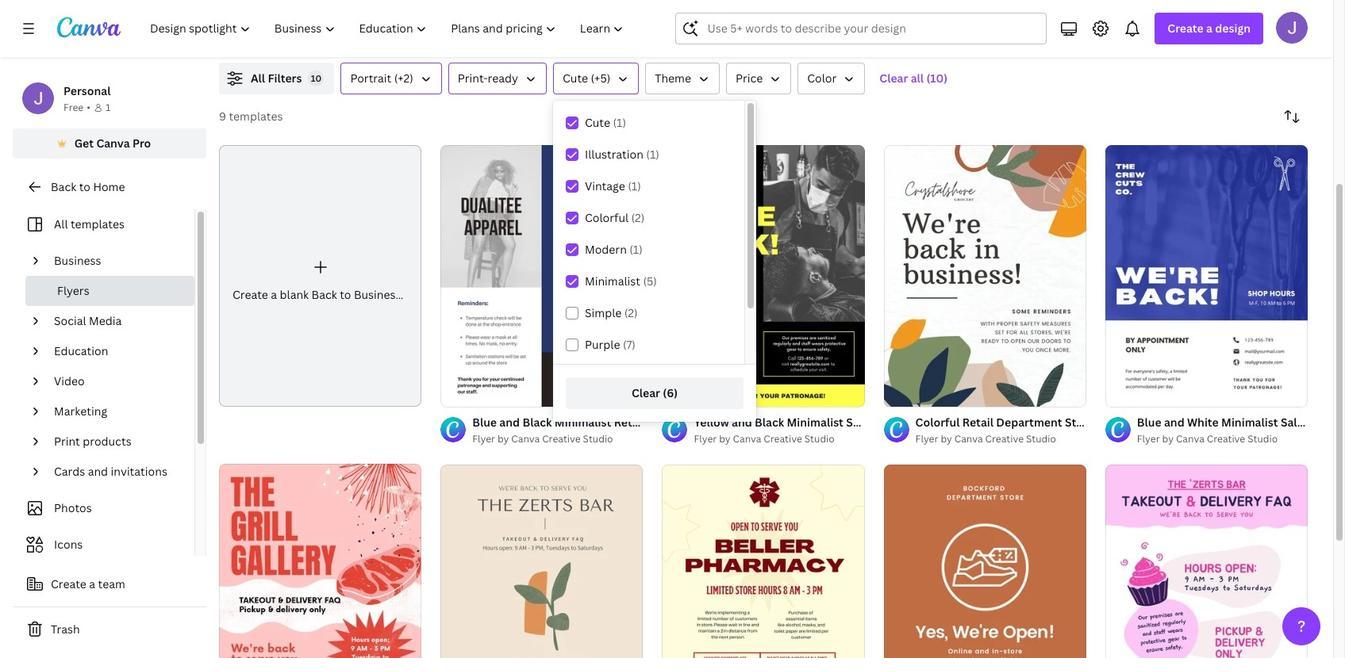 Task type: describe. For each thing, give the bounding box(es) containing it.
1 for 1
[[105, 101, 111, 114]]

(+2)
[[394, 71, 414, 86]]

create a design
[[1168, 21, 1251, 36]]

0 horizontal spatial minimalist
[[585, 274, 641, 289]]

get
[[74, 136, 94, 151]]

create a blank back to business flyer element
[[219, 145, 431, 407]]

price button
[[726, 63, 792, 94]]

back to home
[[51, 179, 125, 195]]

by inside blue and white minimalist salons back flyer by canva creative studio
[[1163, 433, 1174, 446]]

color button
[[798, 63, 866, 94]]

media
[[89, 314, 122, 329]]

portrait (+2) button
[[341, 63, 442, 94]]

simple
[[585, 306, 622, 321]]

illustration (1)
[[585, 147, 660, 162]]

business link
[[48, 246, 185, 276]]

creative inside blue and white minimalist salons back flyer by canva creative studio
[[1207, 433, 1246, 446]]

trash link
[[13, 614, 206, 646]]

to inside the colorful retail department store back to business flyers flyer by canva creative studio
[[1126, 416, 1138, 431]]

create for create a design
[[1168, 21, 1204, 36]]

personal
[[64, 83, 111, 98]]

flyer inside the colorful retail department store back to business flyers flyer by canva creative studio
[[916, 433, 939, 446]]

modern
[[585, 242, 627, 257]]

(1) for cute (1)
[[613, 115, 626, 130]]

(5)
[[643, 274, 657, 289]]

1 horizontal spatial business
[[354, 287, 401, 303]]

purple (7)
[[585, 337, 636, 352]]

1 studio from the left
[[583, 433, 613, 446]]

design
[[1216, 21, 1251, 36]]

print-ready button
[[448, 63, 547, 94]]

all filters
[[251, 71, 302, 86]]

trash
[[51, 622, 80, 638]]

store
[[1065, 416, 1095, 431]]

minimalist (5)
[[585, 274, 657, 289]]

vintage (1)
[[585, 179, 641, 194]]

blue
[[1138, 416, 1162, 431]]

creative inside flyer by canva creative studio link
[[542, 433, 581, 446]]

back to home link
[[13, 171, 206, 203]]

by inside yellow and black minimalist salon flyers flyer by canva creative studio
[[719, 433, 731, 446]]

a for team
[[89, 577, 95, 592]]

cute (1)
[[585, 115, 626, 130]]

back to business flyers templates image
[[970, 0, 1308, 44]]

cards
[[54, 464, 85, 480]]

Sort by button
[[1277, 101, 1308, 133]]

flyer for yellow and black minimalist salon flyers flyer by canva creative studio
[[694, 433, 717, 446]]

purple
[[585, 337, 620, 352]]

by inside flyer by canva creative studio link
[[498, 433, 509, 446]]

create a blank back to business flyer
[[233, 287, 431, 303]]

canva inside the colorful retail department store back to business flyers flyer by canva creative studio
[[955, 433, 983, 446]]

1 flyer by canva creative studio link from the left
[[473, 432, 643, 448]]

10
[[311, 72, 322, 84]]

flyer by canva creative studio link for yellow
[[694, 432, 865, 448]]

products
[[83, 434, 131, 449]]

team
[[98, 577, 125, 592]]

1 horizontal spatial to
[[340, 287, 351, 303]]

templates for 9 templates
[[229, 109, 283, 124]]

studio inside the colorful retail department store back to business flyers flyer by canva creative studio
[[1027, 433, 1057, 446]]

blue and white minimalist salons back flyer by canva creative studio
[[1138, 416, 1346, 446]]

cards and invitations link
[[48, 457, 185, 487]]

print products link
[[48, 427, 185, 457]]

ready
[[488, 71, 518, 86]]

clear all (10)
[[880, 71, 948, 86]]

free
[[64, 101, 84, 114]]

1 of 2 link
[[884, 145, 1087, 408]]

(1) for vintage (1)
[[628, 179, 641, 194]]

all templates
[[54, 217, 125, 232]]

clear (6)
[[632, 386, 678, 401]]

blue and black minimalist retail fashion back to business flyers image
[[441, 145, 643, 408]]

icons link
[[22, 530, 185, 561]]

flyers inside yellow and black minimalist salon flyers flyer by canva creative studio
[[880, 416, 912, 431]]

studio inside blue and white minimalist salons back flyer by canva creative studio
[[1248, 433, 1278, 446]]

photos link
[[22, 494, 185, 524]]

•
[[87, 101, 90, 114]]

portrait
[[350, 71, 392, 86]]

theme button
[[646, 63, 720, 94]]

education link
[[48, 337, 185, 367]]

create for create a blank back to business flyer
[[233, 287, 268, 303]]

2
[[913, 389, 918, 400]]

creative inside yellow and black minimalist salon flyers flyer by canva creative studio
[[764, 433, 803, 446]]

(7)
[[623, 337, 636, 352]]

of
[[902, 389, 911, 400]]

clear for clear (6)
[[632, 386, 661, 401]]

a for design
[[1207, 21, 1213, 36]]

0 horizontal spatial flyers
[[57, 283, 89, 299]]

by inside the colorful retail department store back to business flyers flyer by canva creative studio
[[941, 433, 953, 446]]

pink and white simple restaurant flyers image
[[1106, 466, 1308, 659]]

cute for cute (1)
[[585, 115, 611, 130]]

yellow
[[694, 416, 729, 431]]

minimalist for blue and white minimalist salons back
[[1222, 416, 1279, 431]]

social media link
[[48, 306, 185, 337]]

blue and white minimalist salons back to business flyers image
[[1106, 145, 1308, 408]]

(2) for colorful (2)
[[632, 210, 645, 225]]

yellow and black minimalist salon flyers flyer by canva creative studio
[[694, 416, 912, 446]]

(1) for illustration (1)
[[647, 147, 660, 162]]

flyers inside the colorful retail department store back to business flyers flyer by canva creative studio
[[1191, 416, 1223, 431]]

department
[[997, 416, 1063, 431]]

cards and invitations
[[54, 464, 167, 480]]

blue and white minimalist salons back link
[[1138, 415, 1346, 432]]

salons
[[1281, 416, 1317, 431]]

filters
[[268, 71, 302, 86]]

modern (1)
[[585, 242, 643, 257]]

colorful retail department store back to business flyers flyer by canva creative studio
[[916, 416, 1223, 446]]

back inside back to home link
[[51, 179, 76, 195]]

portrait (+2)
[[350, 71, 414, 86]]

colorful (2)
[[585, 210, 645, 225]]

pro
[[133, 136, 151, 151]]

back inside create a blank back to business flyer element
[[312, 287, 337, 303]]



Task type: locate. For each thing, give the bounding box(es) containing it.
templates inside 'link'
[[71, 217, 125, 232]]

print
[[54, 434, 80, 449]]

create a blank back to business flyer link
[[219, 145, 431, 407]]

0 vertical spatial templates
[[229, 109, 283, 124]]

business inside the colorful retail department store back to business flyers flyer by canva creative studio
[[1140, 416, 1188, 431]]

2 by from the left
[[719, 433, 731, 446]]

colorful
[[585, 210, 629, 225], [916, 416, 960, 431]]

(1)
[[613, 115, 626, 130], [647, 147, 660, 162], [628, 179, 641, 194], [630, 242, 643, 257]]

1 inside 1 of 2 link
[[895, 389, 900, 400]]

1 vertical spatial clear
[[632, 386, 661, 401]]

None search field
[[676, 13, 1047, 44]]

(1) right illustration
[[647, 147, 660, 162]]

2 vertical spatial a
[[89, 577, 95, 592]]

2 horizontal spatial to
[[1126, 416, 1138, 431]]

all for all filters
[[251, 71, 265, 86]]

all
[[911, 71, 924, 86]]

business
[[54, 253, 101, 268], [354, 287, 401, 303], [1140, 416, 1188, 431]]

(1) right vintage
[[628, 179, 641, 194]]

0 vertical spatial 1
[[105, 101, 111, 114]]

create
[[1168, 21, 1204, 36], [233, 287, 268, 303], [51, 577, 86, 592]]

1 horizontal spatial templates
[[229, 109, 283, 124]]

0 horizontal spatial 1
[[105, 101, 111, 114]]

3 creative from the left
[[986, 433, 1024, 446]]

a for blank
[[271, 287, 277, 303]]

and for cards
[[88, 464, 108, 480]]

templates down back to home
[[71, 217, 125, 232]]

0 vertical spatial cute
[[563, 71, 588, 86]]

all for all templates
[[54, 217, 68, 232]]

create inside button
[[51, 577, 86, 592]]

back inside the colorful retail department store back to business flyers flyer by canva creative studio
[[1097, 416, 1123, 431]]

create a team button
[[13, 569, 206, 601]]

templates right 9 at the top left of page
[[229, 109, 283, 124]]

back right salons
[[1320, 416, 1346, 431]]

0 vertical spatial to
[[79, 179, 90, 195]]

2 horizontal spatial business
[[1140, 416, 1188, 431]]

clear (6) button
[[566, 378, 744, 410]]

1 vertical spatial create
[[233, 287, 268, 303]]

a left team
[[89, 577, 95, 592]]

1 vertical spatial (2)
[[625, 306, 638, 321]]

2 horizontal spatial a
[[1207, 21, 1213, 36]]

1 vertical spatial all
[[54, 217, 68, 232]]

(10)
[[927, 71, 948, 86]]

1 left of
[[895, 389, 900, 400]]

2 vertical spatial to
[[1126, 416, 1138, 431]]

flyers up social
[[57, 283, 89, 299]]

cute inside button
[[563, 71, 588, 86]]

2 horizontal spatial flyers
[[1191, 416, 1223, 431]]

back right blank
[[312, 287, 337, 303]]

studio down the clear (6) button at the bottom of page
[[583, 433, 613, 446]]

1 right '•'
[[105, 101, 111, 114]]

flyer inside yellow and black minimalist salon flyers flyer by canva creative studio
[[694, 433, 717, 446]]

0 horizontal spatial business
[[54, 253, 101, 268]]

0 horizontal spatial templates
[[71, 217, 125, 232]]

clear left (6)
[[632, 386, 661, 401]]

colorful retail department store back to business flyers link
[[916, 415, 1223, 432]]

(2) right simple
[[625, 306, 638, 321]]

1 by from the left
[[498, 433, 509, 446]]

1 horizontal spatial clear
[[880, 71, 909, 86]]

clear inside button
[[880, 71, 909, 86]]

(2) for simple (2)
[[625, 306, 638, 321]]

1 horizontal spatial create
[[233, 287, 268, 303]]

2 horizontal spatial and
[[1165, 416, 1185, 431]]

create left design
[[1168, 21, 1204, 36]]

4 creative from the left
[[1207, 433, 1246, 446]]

canva
[[96, 136, 130, 151], [512, 433, 540, 446], [733, 433, 762, 446], [955, 433, 983, 446], [1177, 433, 1205, 446]]

0 vertical spatial colorful
[[585, 210, 629, 225]]

studio down department at bottom
[[1027, 433, 1057, 446]]

canva inside button
[[96, 136, 130, 151]]

pink and red modern restaurant back to business flyers image
[[219, 465, 422, 659]]

create down the icons
[[51, 577, 86, 592]]

studio down the blue and white minimalist salons back link
[[1248, 433, 1278, 446]]

video
[[54, 374, 85, 389]]

2 vertical spatial create
[[51, 577, 86, 592]]

all templates link
[[22, 210, 185, 240]]

9 templates
[[219, 109, 283, 124]]

marketing link
[[48, 397, 185, 427]]

4 by from the left
[[1163, 433, 1174, 446]]

jacob simon image
[[1277, 12, 1308, 44]]

by
[[498, 433, 509, 446], [719, 433, 731, 446], [941, 433, 953, 446], [1163, 433, 1174, 446]]

to left home
[[79, 179, 90, 195]]

get canva pro
[[74, 136, 151, 151]]

salon
[[847, 416, 877, 431]]

1 vertical spatial to
[[340, 287, 351, 303]]

minimalist inside yellow and black minimalist salon flyers flyer by canva creative studio
[[787, 416, 844, 431]]

flyers
[[57, 283, 89, 299], [880, 416, 912, 431], [1191, 416, 1223, 431]]

back inside blue and white minimalist salons back flyer by canva creative studio
[[1320, 416, 1346, 431]]

color
[[808, 71, 837, 86]]

minimalist for yellow and black minimalist salon flyers
[[787, 416, 844, 431]]

and right blue
[[1165, 416, 1185, 431]]

(1) up the illustration (1)
[[613, 115, 626, 130]]

(1) for modern (1)
[[630, 242, 643, 257]]

canva inside blue and white minimalist salons back flyer by canva creative studio
[[1177, 433, 1205, 446]]

pink and brown minimalist retail department store flyers image
[[884, 466, 1087, 659]]

1 vertical spatial a
[[271, 287, 277, 303]]

and for yellow
[[732, 416, 752, 431]]

vintage
[[585, 179, 625, 194]]

video link
[[48, 367, 185, 397]]

and inside yellow and black minimalist salon flyers flyer by canva creative studio
[[732, 416, 752, 431]]

cute
[[563, 71, 588, 86], [585, 115, 611, 130]]

Search search field
[[708, 13, 1037, 44]]

4 studio from the left
[[1248, 433, 1278, 446]]

1 horizontal spatial minimalist
[[787, 416, 844, 431]]

1 creative from the left
[[542, 433, 581, 446]]

clear left all
[[880, 71, 909, 86]]

studio inside yellow and black minimalist salon flyers flyer by canva creative studio
[[805, 433, 835, 446]]

1 of 2
[[895, 389, 918, 400]]

a
[[1207, 21, 1213, 36], [271, 287, 277, 303], [89, 577, 95, 592]]

all inside all templates 'link'
[[54, 217, 68, 232]]

minimalist down modern (1)
[[585, 274, 641, 289]]

beige and green bar back to business flyer image
[[441, 466, 643, 659]]

and
[[732, 416, 752, 431], [1165, 416, 1185, 431], [88, 464, 108, 480]]

creative inside the colorful retail department store back to business flyers flyer by canva creative studio
[[986, 433, 1024, 446]]

maroon and yellow vintage pharmacy back to business flyers image
[[662, 466, 865, 659]]

social
[[54, 314, 86, 329]]

0 horizontal spatial all
[[54, 217, 68, 232]]

2 vertical spatial business
[[1140, 416, 1188, 431]]

0 vertical spatial (2)
[[632, 210, 645, 225]]

cute (+5) button
[[553, 63, 639, 94]]

a inside dropdown button
[[1207, 21, 1213, 36]]

0 vertical spatial clear
[[880, 71, 909, 86]]

0 horizontal spatial and
[[88, 464, 108, 480]]

clear for clear all (10)
[[880, 71, 909, 86]]

create inside dropdown button
[[1168, 21, 1204, 36]]

illustration
[[585, 147, 644, 162]]

price
[[736, 71, 763, 86]]

colorful for colorful (2)
[[585, 210, 629, 225]]

studio
[[583, 433, 613, 446], [805, 433, 835, 446], [1027, 433, 1057, 446], [1248, 433, 1278, 446]]

1 horizontal spatial colorful
[[916, 416, 960, 431]]

1 vertical spatial cute
[[585, 115, 611, 130]]

0 vertical spatial a
[[1207, 21, 1213, 36]]

create left blank
[[233, 287, 268, 303]]

print-ready
[[458, 71, 518, 86]]

1 vertical spatial 1
[[895, 389, 900, 400]]

0 horizontal spatial to
[[79, 179, 90, 195]]

10 filter options selected element
[[308, 71, 324, 87]]

flyers right blue
[[1191, 416, 1223, 431]]

4 flyer by canva creative studio link from the left
[[1138, 432, 1308, 448]]

home
[[93, 179, 125, 195]]

minimalist inside blue and white minimalist salons back flyer by canva creative studio
[[1222, 416, 1279, 431]]

2 creative from the left
[[764, 433, 803, 446]]

flyer inside blue and white minimalist salons back flyer by canva creative studio
[[1138, 433, 1160, 446]]

white
[[1188, 416, 1219, 431]]

social media
[[54, 314, 122, 329]]

get canva pro button
[[13, 129, 206, 159]]

colorful up modern
[[585, 210, 629, 225]]

minimalist
[[585, 274, 641, 289], [787, 416, 844, 431], [1222, 416, 1279, 431]]

print products
[[54, 434, 131, 449]]

to left blue
[[1126, 416, 1138, 431]]

1
[[105, 101, 111, 114], [895, 389, 900, 400]]

flyer for blue and white minimalist salons back flyer by canva creative studio
[[1138, 433, 1160, 446]]

all
[[251, 71, 265, 86], [54, 217, 68, 232]]

studio down yellow and black minimalist salon flyers link
[[805, 433, 835, 446]]

and left black
[[732, 416, 752, 431]]

a left design
[[1207, 21, 1213, 36]]

1 vertical spatial colorful
[[916, 416, 960, 431]]

and right cards
[[88, 464, 108, 480]]

back right store
[[1097, 416, 1123, 431]]

clear all (10) button
[[872, 63, 956, 94]]

flyer by canva creative studio
[[473, 433, 613, 446]]

to
[[79, 179, 90, 195], [340, 287, 351, 303], [1126, 416, 1138, 431]]

1 horizontal spatial 1
[[895, 389, 900, 400]]

minimalist right white
[[1222, 416, 1279, 431]]

simple (2)
[[585, 306, 638, 321]]

3 by from the left
[[941, 433, 953, 446]]

photos
[[54, 501, 92, 516]]

cute (+5)
[[563, 71, 611, 86]]

2 horizontal spatial create
[[1168, 21, 1204, 36]]

colorful down the 2
[[916, 416, 960, 431]]

flyer by canva creative studio link for colorful
[[916, 432, 1087, 448]]

and for blue
[[1165, 416, 1185, 431]]

clear inside button
[[632, 386, 661, 401]]

minimalist right black
[[787, 416, 844, 431]]

2 flyer by canva creative studio link from the left
[[694, 432, 865, 448]]

(2) up modern (1)
[[632, 210, 645, 225]]

3 studio from the left
[[1027, 433, 1057, 446]]

0 vertical spatial create
[[1168, 21, 1204, 36]]

all down back to home
[[54, 217, 68, 232]]

1 horizontal spatial flyers
[[880, 416, 912, 431]]

colorful for colorful retail department store back to business flyers flyer by canva creative studio
[[916, 416, 960, 431]]

1 horizontal spatial and
[[732, 416, 752, 431]]

0 horizontal spatial colorful
[[585, 210, 629, 225]]

2 studio from the left
[[805, 433, 835, 446]]

back up 'all templates'
[[51, 179, 76, 195]]

1 vertical spatial templates
[[71, 217, 125, 232]]

icons
[[54, 537, 83, 553]]

flyer by canva creative studio link for blue
[[1138, 432, 1308, 448]]

yellow and black minimalist salon flyers link
[[694, 415, 912, 432]]

all left filters
[[251, 71, 265, 86]]

top level navigation element
[[140, 13, 638, 44]]

invitations
[[111, 464, 167, 480]]

1 horizontal spatial a
[[271, 287, 277, 303]]

yellow and black minimalist salon flyers image
[[662, 145, 865, 408]]

retail
[[963, 416, 994, 431]]

theme
[[655, 71, 692, 86]]

9
[[219, 109, 226, 124]]

1 vertical spatial business
[[354, 287, 401, 303]]

black
[[755, 416, 785, 431]]

(6)
[[663, 386, 678, 401]]

templates for all templates
[[71, 217, 125, 232]]

create a team
[[51, 577, 125, 592]]

0 vertical spatial business
[[54, 253, 101, 268]]

templates
[[229, 109, 283, 124], [71, 217, 125, 232]]

0 horizontal spatial clear
[[632, 386, 661, 401]]

to right blank
[[340, 287, 351, 303]]

2 horizontal spatial minimalist
[[1222, 416, 1279, 431]]

(1) right modern
[[630, 242, 643, 257]]

flyer for create a blank back to business flyer
[[404, 287, 431, 303]]

0 vertical spatial all
[[251, 71, 265, 86]]

cute for cute (+5)
[[563, 71, 588, 86]]

1 horizontal spatial all
[[251, 71, 265, 86]]

colorful inside the colorful retail department store back to business flyers flyer by canva creative studio
[[916, 416, 960, 431]]

education
[[54, 344, 108, 359]]

3 flyer by canva creative studio link from the left
[[916, 432, 1087, 448]]

colorful retail department store back to business flyers image
[[884, 145, 1087, 408]]

a left blank
[[271, 287, 277, 303]]

0 horizontal spatial a
[[89, 577, 95, 592]]

1 for 1 of 2
[[895, 389, 900, 400]]

and inside blue and white minimalist salons back flyer by canva creative studio
[[1165, 416, 1185, 431]]

flyers down of
[[880, 416, 912, 431]]

cute left (+5)
[[563, 71, 588, 86]]

print-
[[458, 71, 488, 86]]

a inside button
[[89, 577, 95, 592]]

create a design button
[[1155, 13, 1264, 44]]

cute up illustration
[[585, 115, 611, 130]]

canva inside yellow and black minimalist salon flyers flyer by canva creative studio
[[733, 433, 762, 446]]

0 horizontal spatial create
[[51, 577, 86, 592]]

create for create a team
[[51, 577, 86, 592]]



Task type: vqa. For each thing, say whether or not it's contained in the screenshot.
(3)
no



